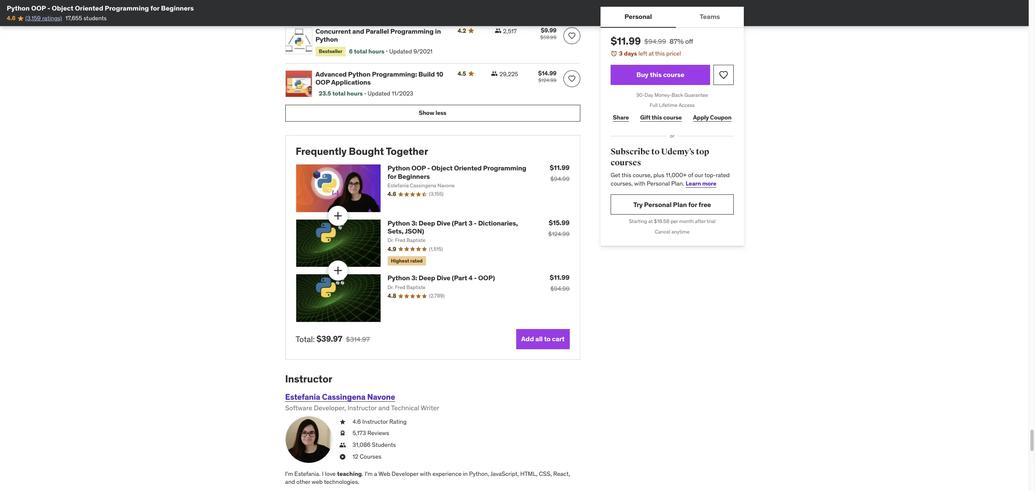 Task type: describe. For each thing, give the bounding box(es) containing it.
buy
[[636, 70, 648, 79]]

buy this course
[[636, 70, 684, 79]]

2 vertical spatial personal
[[644, 201, 672, 209]]

day
[[645, 92, 653, 98]]

4.6 for (3,159 ratings)
[[7, 14, 15, 22]]

our
[[695, 172, 703, 179]]

love
[[325, 471, 336, 478]]

programming for python oop - object oriented programming for beginners estefania cassingena navone
[[483, 164, 527, 173]]

developer,
[[314, 404, 346, 413]]

web
[[312, 479, 323, 487]]

i'm inside . i'm a web developer with experience in python, javascript, html, css, react, and other web technologies.
[[365, 471, 373, 478]]

12 courses
[[353, 453, 382, 461]]

11/2023
[[392, 90, 413, 97]]

87%
[[670, 37, 684, 46]]

top-
[[705, 172, 716, 179]]

$15.99 $124.99
[[548, 219, 570, 238]]

subscribe to udemy's top courses
[[611, 147, 709, 168]]

and inside estefania cassingena navone software developer, instructor and technical writer
[[379, 404, 390, 413]]

personal inside get this course, plus 11,000+ of our top-rated courses, with personal plan.
[[647, 180, 670, 188]]

cassingena inside python oop - object oriented programming for beginners estefania cassingena navone
[[410, 182, 436, 189]]

month
[[679, 219, 694, 225]]

at inside the starting at $16.58 per month after trial cancel anytime
[[648, 219, 653, 225]]

programming for python oop - object oriented programming for beginners
[[105, 4, 149, 12]]

4.5
[[458, 70, 466, 77]]

this for buy
[[650, 70, 662, 79]]

0 vertical spatial instructor
[[285, 373, 332, 386]]

$16.58
[[654, 219, 669, 225]]

cart
[[552, 335, 565, 344]]

deep for fred
[[419, 274, 435, 283]]

xsmall image for 31,086 students
[[339, 442, 346, 450]]

4.9
[[388, 246, 396, 253]]

frequently bought together
[[296, 145, 428, 158]]

personal inside button
[[624, 12, 652, 21]]

udemy's
[[661, 147, 694, 157]]

courses,
[[611, 180, 633, 188]]

and inside concurrent and parallel programming in python
[[352, 27, 364, 35]]

experience
[[433, 471, 462, 478]]

wishlist image for 10
[[568, 74, 576, 83]]

apply coupon button
[[691, 109, 734, 126]]

0 horizontal spatial rated
[[410, 258, 423, 264]]

1 i'm from the left
[[285, 471, 293, 478]]

rated inside get this course, plus 11,000+ of our top-rated courses, with personal plan.
[[716, 172, 730, 179]]

oop)
[[478, 274, 495, 283]]

concurrent and parallel programming in python link
[[316, 27, 448, 43]]

$39.97
[[317, 334, 343, 345]]

updated 9/2021
[[389, 47, 433, 55]]

10
[[436, 70, 443, 78]]

6
[[349, 47, 353, 55]]

navone inside estefania cassingena navone software developer, instructor and technical writer
[[367, 392, 395, 402]]

technologies.
[[324, 479, 359, 487]]

developer
[[392, 471, 419, 478]]

oop for python oop - object oriented programming for beginners
[[31, 4, 46, 12]]

teams
[[700, 12, 720, 21]]

learn more
[[686, 180, 716, 188]]

$94.99 for python oop - object oriented programming for beginners
[[551, 176, 570, 183]]

$11.99 $94.99 for python oop - object oriented programming for beginners
[[550, 164, 570, 183]]

2789 reviews element
[[429, 293, 445, 300]]

5,173 reviews
[[353, 430, 389, 438]]

i
[[322, 471, 324, 478]]

(part for 3
[[452, 219, 467, 228]]

free
[[699, 201, 711, 209]]

estefania.
[[294, 471, 321, 478]]

teams button
[[676, 7, 744, 27]]

plus
[[653, 172, 664, 179]]

estefania inside estefania cassingena navone software developer, instructor and technical writer
[[285, 392, 320, 402]]

1 horizontal spatial 4.6
[[353, 419, 361, 426]]

0 vertical spatial at
[[649, 50, 654, 57]]

try
[[633, 201, 643, 209]]

lifetime
[[659, 102, 678, 109]]

this left price! at the top right of the page
[[655, 50, 665, 57]]

rating
[[389, 419, 407, 426]]

object for python oop - object oriented programming for beginners
[[52, 4, 73, 12]]

12
[[353, 453, 358, 461]]

in inside . i'm a web developer with experience in python, javascript, html, css, react, and other web technologies.
[[463, 471, 468, 478]]

programming:
[[372, 70, 417, 78]]

gift
[[640, 114, 650, 121]]

per
[[671, 219, 678, 225]]

- inside python 3: deep dive (part 4 - oop) dr. fred baptiste
[[474, 274, 477, 283]]

$9.99
[[541, 26, 557, 34]]

(part for 4
[[452, 274, 467, 283]]

with inside get this course, plus 11,000+ of our top-rated courses, with personal plan.
[[634, 180, 645, 188]]

json)
[[405, 227, 424, 236]]

hours for 23.5 total hours
[[347, 90, 363, 97]]

python 3: deep dive (part 3 - dictionaries, sets, json) dr. fred baptiste
[[388, 219, 518, 244]]

30-
[[636, 92, 645, 98]]

4.8
[[388, 293, 396, 300]]

parallel
[[366, 27, 389, 35]]

dictionaries,
[[478, 219, 518, 228]]

add all to cart button
[[516, 330, 570, 350]]

advanced python programming: build 10 oop applications link
[[316, 70, 448, 86]]

- inside python oop - object oriented programming for beginners estefania cassingena navone
[[427, 164, 430, 173]]

to inside subscribe to udemy's top courses
[[651, 147, 660, 157]]

sets,
[[388, 227, 404, 236]]

after
[[695, 219, 706, 225]]

instructor inside estefania cassingena navone software developer, instructor and technical writer
[[348, 404, 377, 413]]

or
[[670, 133, 675, 139]]

.
[[362, 471, 363, 478]]

4.6 for (3,155)
[[388, 191, 396, 198]]

in inside concurrent and parallel programming in python
[[435, 27, 441, 35]]

python oop - object oriented programming for beginners
[[7, 4, 194, 12]]

get
[[611, 172, 620, 179]]

learn more link
[[686, 180, 716, 188]]

html,
[[520, 471, 538, 478]]

baptiste inside python 3: deep dive (part 3 - dictionaries, sets, json) dr. fred baptiste
[[407, 237, 426, 244]]

python for python 3: deep dive (part 4 - oop) dr. fred baptiste
[[388, 274, 410, 283]]

$94.99 for python 3: deep dive (part 4 - oop)
[[551, 286, 570, 293]]

30-day money-back guarantee full lifetime access
[[636, 92, 708, 109]]

31,086
[[353, 442, 371, 449]]

highest rated
[[391, 258, 423, 264]]

oop inside "advanced python programming: build 10 oop applications"
[[316, 78, 330, 86]]

css,
[[539, 471, 552, 478]]

(3,159
[[25, 14, 41, 22]]

fred inside python 3: deep dive (part 4 - oop) dr. fred baptiste
[[395, 284, 405, 291]]

6 total hours
[[349, 47, 385, 55]]

add
[[521, 335, 534, 344]]

gift this course link
[[638, 109, 684, 126]]

back
[[672, 92, 683, 98]]

dive for 4
[[437, 274, 451, 283]]

total:
[[296, 335, 315, 345]]

a
[[374, 471, 377, 478]]

share button
[[611, 109, 631, 126]]

total for 6
[[354, 47, 367, 55]]

full
[[650, 102, 658, 109]]

baptiste inside python 3: deep dive (part 4 - oop) dr. fred baptiste
[[407, 284, 426, 291]]

xsmall image
[[339, 419, 346, 427]]

deep for json)
[[419, 219, 435, 228]]

course,
[[633, 172, 652, 179]]

xsmall image for 2,517
[[495, 27, 502, 34]]

estefania inside python oop - object oriented programming for beginners estefania cassingena navone
[[388, 182, 409, 189]]

$9.99 $59.99
[[540, 26, 557, 40]]

frequently
[[296, 145, 347, 158]]

teaching
[[337, 471, 362, 478]]

web
[[379, 471, 390, 478]]

(1,515)
[[429, 246, 443, 253]]

xsmall image for 5,173 reviews
[[339, 430, 346, 438]]

advanced python programming: build 10 oop applications
[[316, 70, 443, 86]]



Task type: vqa. For each thing, say whether or not it's contained in the screenshot.
hours
yes



Task type: locate. For each thing, give the bounding box(es) containing it.
4.6
[[7, 14, 15, 22], [388, 191, 396, 198], [353, 419, 361, 426]]

and inside . i'm a web developer with experience in python, javascript, html, css, react, and other web technologies.
[[285, 479, 295, 487]]

object for python oop - object oriented programming for beginners estefania cassingena navone
[[432, 164, 453, 173]]

python up (3,159
[[7, 4, 30, 12]]

0 vertical spatial 4.6
[[7, 14, 15, 22]]

python up bestseller
[[316, 35, 338, 43]]

hours down concurrent and parallel programming in python
[[369, 47, 385, 55]]

navone
[[438, 182, 455, 189], [367, 392, 395, 402]]

1 vertical spatial hours
[[347, 90, 363, 97]]

course down lifetime
[[663, 114, 682, 121]]

2 deep from the top
[[419, 274, 435, 283]]

at left $16.58
[[648, 219, 653, 225]]

$94.99 inside $11.99 $94.99 87% off
[[644, 37, 666, 46]]

1 horizontal spatial cassingena
[[410, 182, 436, 189]]

add all to cart
[[521, 335, 565, 344]]

deep up (1,515) in the bottom of the page
[[419, 219, 435, 228]]

rated right highest
[[410, 258, 423, 264]]

apply coupon
[[693, 114, 732, 121]]

2 baptiste from the top
[[407, 284, 426, 291]]

navone up 4.6 instructor rating
[[367, 392, 395, 402]]

0 vertical spatial baptiste
[[407, 237, 426, 244]]

xsmall image left 12 on the bottom left of page
[[339, 453, 346, 462]]

wishlist image for in
[[568, 32, 576, 40]]

1 vertical spatial fred
[[395, 284, 405, 291]]

with right developer
[[420, 471, 431, 478]]

python inside python 3: deep dive (part 3 - dictionaries, sets, json) dr. fred baptiste
[[388, 219, 410, 228]]

2 vertical spatial for
[[688, 201, 697, 209]]

money-
[[655, 92, 672, 98]]

- inside python 3: deep dive (part 3 - dictionaries, sets, json) dr. fred baptiste
[[474, 219, 477, 228]]

1 vertical spatial updated
[[368, 90, 390, 97]]

with inside . i'm a web developer with experience in python, javascript, html, css, react, and other web technologies.
[[420, 471, 431, 478]]

programming
[[105, 4, 149, 12], [391, 27, 434, 35], [483, 164, 527, 173]]

personal up $16.58
[[644, 201, 672, 209]]

2 vertical spatial 4.6
[[353, 419, 361, 426]]

1 vertical spatial programming
[[391, 27, 434, 35]]

oriented for python oop - object oriented programming for beginners
[[75, 4, 103, 12]]

1 vertical spatial rated
[[410, 258, 423, 264]]

left
[[638, 50, 647, 57]]

python inside python oop - object oriented programming for beginners estefania cassingena navone
[[388, 164, 410, 173]]

react,
[[553, 471, 570, 478]]

0 vertical spatial for
[[150, 4, 160, 12]]

dive up (2,789)
[[437, 274, 451, 283]]

0 horizontal spatial in
[[435, 27, 441, 35]]

off
[[685, 37, 693, 46]]

$59.99
[[540, 34, 557, 40]]

hours down applications
[[347, 90, 363, 97]]

1 vertical spatial to
[[544, 335, 551, 344]]

1 horizontal spatial rated
[[716, 172, 730, 179]]

fred inside python 3: deep dive (part 3 - dictionaries, sets, json) dr. fred baptiste
[[395, 237, 405, 244]]

python
[[7, 4, 30, 12], [316, 35, 338, 43], [348, 70, 371, 78], [388, 164, 410, 173], [388, 219, 410, 228], [388, 274, 410, 283]]

$11.99 $94.99
[[550, 164, 570, 183], [550, 274, 570, 293]]

3: for json)
[[412, 219, 417, 228]]

0 horizontal spatial and
[[285, 479, 295, 487]]

dive for 3
[[437, 219, 451, 228]]

to inside button
[[544, 335, 551, 344]]

2 dive from the top
[[437, 274, 451, 283]]

i'm right .
[[365, 471, 373, 478]]

3
[[619, 50, 623, 57], [469, 219, 473, 228]]

in left python,
[[463, 471, 468, 478]]

to left udemy's
[[651, 147, 660, 157]]

1 vertical spatial 3
[[469, 219, 473, 228]]

- up (3,155)
[[427, 164, 430, 173]]

xsmall image left 2,517
[[495, 27, 502, 34]]

3 inside python 3: deep dive (part 3 - dictionaries, sets, json) dr. fred baptiste
[[469, 219, 473, 228]]

hours for 6 total hours
[[369, 47, 385, 55]]

tab list containing personal
[[601, 7, 744, 28]]

3: right sets,
[[412, 219, 417, 228]]

deep inside python 3: deep dive (part 4 - oop) dr. fred baptiste
[[419, 274, 435, 283]]

0 vertical spatial updated
[[389, 47, 412, 55]]

1 horizontal spatial total
[[354, 47, 367, 55]]

1 vertical spatial total
[[332, 90, 346, 97]]

5,173
[[353, 430, 366, 438]]

0 vertical spatial navone
[[438, 182, 455, 189]]

navone up (3,155)
[[438, 182, 455, 189]]

4
[[469, 274, 473, 283]]

0 horizontal spatial i'm
[[285, 471, 293, 478]]

0 vertical spatial deep
[[419, 219, 435, 228]]

$11.99 for python 3: deep dive (part 4 - oop)
[[550, 274, 570, 282]]

0 vertical spatial personal
[[624, 12, 652, 21]]

$124.99 down $15.99
[[548, 231, 570, 238]]

$14.99 $124.99
[[538, 69, 557, 83]]

1 vertical spatial for
[[388, 172, 396, 181]]

(2,789)
[[429, 293, 445, 299]]

and left parallel
[[352, 27, 364, 35]]

$11.99 for python oop - object oriented programming for beginners
[[550, 164, 570, 172]]

0 vertical spatial estefania
[[388, 182, 409, 189]]

2 horizontal spatial oop
[[412, 164, 426, 173]]

$314.97
[[346, 336, 370, 344]]

2 vertical spatial programming
[[483, 164, 527, 173]]

4.2
[[458, 27, 466, 34]]

0 vertical spatial 3
[[619, 50, 623, 57]]

deep
[[419, 219, 435, 228], [419, 274, 435, 283]]

navone inside python oop - object oriented programming for beginners estefania cassingena navone
[[438, 182, 455, 189]]

0 vertical spatial to
[[651, 147, 660, 157]]

wishlist image
[[568, 32, 576, 40], [719, 70, 729, 80], [568, 74, 576, 83]]

this for gift
[[652, 114, 662, 121]]

bestseller
[[319, 48, 342, 54]]

and up 4.6 instructor rating
[[379, 404, 390, 413]]

this inside 'button'
[[650, 70, 662, 79]]

1 horizontal spatial 3
[[619, 50, 623, 57]]

- right 4
[[474, 274, 477, 283]]

2 vertical spatial and
[[285, 479, 295, 487]]

updated
[[389, 47, 412, 55], [368, 90, 390, 97]]

1 vertical spatial deep
[[419, 274, 435, 283]]

2 vertical spatial oop
[[412, 164, 426, 173]]

writer
[[421, 404, 439, 413]]

python for python 3: deep dive (part 3 - dictionaries, sets, json) dr. fred baptiste
[[388, 219, 410, 228]]

fred down sets,
[[395, 237, 405, 244]]

cassingena up developer,
[[322, 392, 366, 402]]

tab list
[[601, 7, 744, 28]]

advanced
[[316, 70, 347, 78]]

1 vertical spatial estefania
[[285, 392, 320, 402]]

total right 6
[[354, 47, 367, 55]]

2 $11.99 $94.99 from the top
[[550, 274, 570, 293]]

1515 reviews element
[[429, 246, 443, 253]]

i'm
[[285, 471, 293, 478], [365, 471, 373, 478]]

object up ratings)
[[52, 4, 73, 12]]

2 i'm from the left
[[365, 471, 373, 478]]

2 horizontal spatial for
[[688, 201, 697, 209]]

access
[[679, 102, 695, 109]]

0 vertical spatial hours
[[369, 47, 385, 55]]

this right buy
[[650, 70, 662, 79]]

dr. inside python 3: deep dive (part 3 - dictionaries, sets, json) dr. fred baptiste
[[388, 237, 394, 244]]

0 vertical spatial and
[[352, 27, 364, 35]]

course up back
[[663, 70, 684, 79]]

python for python oop - object oriented programming for beginners estefania cassingena navone
[[388, 164, 410, 173]]

2 vertical spatial instructor
[[362, 419, 388, 426]]

beginners for python oop - object oriented programming for beginners
[[161, 4, 194, 12]]

2 horizontal spatial programming
[[483, 164, 527, 173]]

python down 6 total hours
[[348, 70, 371, 78]]

1 horizontal spatial beginners
[[398, 172, 430, 181]]

0 horizontal spatial estefania
[[285, 392, 320, 402]]

javascript,
[[491, 471, 519, 478]]

top
[[696, 147, 709, 157]]

1 vertical spatial with
[[420, 471, 431, 478]]

this up the courses,
[[622, 172, 631, 179]]

object up (3,155)
[[432, 164, 453, 173]]

0 vertical spatial dive
[[437, 219, 451, 228]]

0 horizontal spatial oriented
[[75, 4, 103, 12]]

3: for fred
[[412, 274, 417, 283]]

total for 23.5
[[332, 90, 346, 97]]

python down together at the top of the page
[[388, 164, 410, 173]]

xsmall image for 29,225
[[491, 70, 498, 77]]

for inside python oop - object oriented programming for beginners estefania cassingena navone
[[388, 172, 396, 181]]

1 horizontal spatial navone
[[438, 182, 455, 189]]

1 (part from the top
[[452, 219, 467, 228]]

1 vertical spatial beginners
[[398, 172, 430, 181]]

starting
[[629, 219, 647, 225]]

price!
[[666, 50, 681, 57]]

17,655 students
[[65, 14, 107, 22]]

course inside 'button'
[[663, 70, 684, 79]]

$14.99
[[538, 69, 557, 77]]

(part inside python 3: deep dive (part 3 - dictionaries, sets, json) dr. fred baptiste
[[452, 219, 467, 228]]

updated for updated 11/2023
[[368, 90, 390, 97]]

for for python oop - object oriented programming for beginners estefania cassingena navone
[[388, 172, 396, 181]]

dr. up 4.8
[[388, 284, 394, 291]]

4.6 up 5,173
[[353, 419, 361, 426]]

1 horizontal spatial and
[[352, 27, 364, 35]]

python inside python 3: deep dive (part 4 - oop) dr. fred baptiste
[[388, 274, 410, 283]]

1 vertical spatial (part
[[452, 274, 467, 283]]

starting at $16.58 per month after trial cancel anytime
[[629, 219, 716, 235]]

4.6 left (3,159
[[7, 14, 15, 22]]

2 dr. from the top
[[388, 284, 394, 291]]

1 dive from the top
[[437, 219, 451, 228]]

deep inside python 3: deep dive (part 3 - dictionaries, sets, json) dr. fred baptiste
[[419, 219, 435, 228]]

$94.99
[[644, 37, 666, 46], [551, 176, 570, 183], [551, 286, 570, 293]]

object inside python oop - object oriented programming for beginners estefania cassingena navone
[[432, 164, 453, 173]]

python inside "advanced python programming: build 10 oop applications"
[[348, 70, 371, 78]]

beginners inside python oop - object oriented programming for beginners estefania cassingena navone
[[398, 172, 430, 181]]

2,517
[[503, 27, 517, 35]]

other
[[296, 479, 310, 487]]

personal up $11.99 $94.99 87% off
[[624, 12, 652, 21]]

$15.99
[[549, 219, 570, 227]]

2 (part from the top
[[452, 274, 467, 283]]

0 vertical spatial programming
[[105, 4, 149, 12]]

0 vertical spatial dr.
[[388, 237, 394, 244]]

$124.99 for $14.99
[[538, 77, 557, 83]]

0 horizontal spatial 3
[[469, 219, 473, 228]]

oop up "23.5"
[[316, 78, 330, 86]]

1 vertical spatial $11.99 $94.99
[[550, 274, 570, 293]]

- up ratings)
[[47, 4, 50, 12]]

$124.99
[[538, 77, 557, 83], [548, 231, 570, 238]]

3155 reviews element
[[429, 191, 444, 198]]

1 vertical spatial at
[[648, 219, 653, 225]]

python for python oop - object oriented programming for beginners
[[7, 4, 30, 12]]

$124.99 right 29,225
[[538, 77, 557, 83]]

0 vertical spatial in
[[435, 27, 441, 35]]

-
[[47, 4, 50, 12], [427, 164, 430, 173], [474, 219, 477, 228], [474, 274, 477, 283]]

software
[[285, 404, 312, 413]]

python down highest
[[388, 274, 410, 283]]

$124.99 for $15.99
[[548, 231, 570, 238]]

4.6 instructor rating
[[353, 419, 407, 426]]

1 3: from the top
[[412, 219, 417, 228]]

this
[[655, 50, 665, 57], [650, 70, 662, 79], [652, 114, 662, 121], [622, 172, 631, 179]]

baptiste down json)
[[407, 237, 426, 244]]

1 horizontal spatial programming
[[391, 27, 434, 35]]

1 vertical spatial dr.
[[388, 284, 394, 291]]

course for gift this course
[[663, 114, 682, 121]]

0 vertical spatial $124.99
[[538, 77, 557, 83]]

baptiste
[[407, 237, 426, 244], [407, 284, 426, 291]]

python inside concurrent and parallel programming in python
[[316, 35, 338, 43]]

1 horizontal spatial estefania
[[388, 182, 409, 189]]

oop for python oop - object oriented programming for beginners estefania cassingena navone
[[412, 164, 426, 173]]

with down course,
[[634, 180, 645, 188]]

beginners
[[161, 4, 194, 12], [398, 172, 430, 181]]

2 horizontal spatial and
[[379, 404, 390, 413]]

show less
[[419, 109, 447, 117]]

python oop - object oriented programming for beginners link
[[388, 164, 527, 181]]

23.5
[[319, 90, 331, 97]]

4.6 up sets,
[[388, 191, 396, 198]]

xsmall image
[[495, 27, 502, 34], [491, 70, 498, 77], [339, 430, 346, 438], [339, 442, 346, 450], [339, 453, 346, 462]]

1 horizontal spatial with
[[634, 180, 645, 188]]

0 horizontal spatial navone
[[367, 392, 395, 402]]

all
[[536, 335, 543, 344]]

this inside get this course, plus 11,000+ of our top-rated courses, with personal plan.
[[622, 172, 631, 179]]

29,225
[[500, 70, 518, 78]]

python up 4.9
[[388, 219, 410, 228]]

(part inside python 3: deep dive (part 4 - oop) dr. fred baptiste
[[452, 274, 467, 283]]

1 vertical spatial instructor
[[348, 404, 377, 413]]

0 vertical spatial $11.99
[[611, 35, 641, 48]]

instructor up 'reviews'
[[362, 419, 388, 426]]

show less button
[[285, 105, 580, 122]]

1 horizontal spatial i'm
[[365, 471, 373, 478]]

1 vertical spatial 4.6
[[388, 191, 396, 198]]

0 vertical spatial 3:
[[412, 219, 417, 228]]

personal down plus
[[647, 180, 670, 188]]

0 horizontal spatial cassingena
[[322, 392, 366, 402]]

cassingena inside estefania cassingena navone software developer, instructor and technical writer
[[322, 392, 366, 402]]

1 baptiste from the top
[[407, 237, 426, 244]]

instructor up 4.6 instructor rating
[[348, 404, 377, 413]]

fred up 4.8
[[395, 284, 405, 291]]

cassingena
[[410, 182, 436, 189], [322, 392, 366, 402]]

3 left dictionaries, at the top
[[469, 219, 473, 228]]

0 horizontal spatial 4.6
[[7, 14, 15, 22]]

dr. inside python 3: deep dive (part 4 - oop) dr. fred baptiste
[[388, 284, 394, 291]]

1 vertical spatial course
[[663, 114, 682, 121]]

0 horizontal spatial programming
[[105, 4, 149, 12]]

share
[[613, 114, 629, 121]]

this right gift
[[652, 114, 662, 121]]

dive up (1,515) in the bottom of the page
[[437, 219, 451, 228]]

1 vertical spatial oriented
[[454, 164, 482, 173]]

oriented inside python oop - object oriented programming for beginners estefania cassingena navone
[[454, 164, 482, 173]]

0 vertical spatial $11.99 $94.99
[[550, 164, 570, 183]]

programming inside python oop - object oriented programming for beginners estefania cassingena navone
[[483, 164, 527, 173]]

1 fred from the top
[[395, 237, 405, 244]]

0 vertical spatial fred
[[395, 237, 405, 244]]

cassingena up (3,155)
[[410, 182, 436, 189]]

1 horizontal spatial to
[[651, 147, 660, 157]]

students
[[84, 14, 107, 22]]

estefania up 'software'
[[285, 392, 320, 402]]

apply
[[693, 114, 709, 121]]

concurrent
[[316, 27, 351, 35]]

0 vertical spatial oop
[[31, 4, 46, 12]]

17,655
[[65, 14, 82, 22]]

instructor up 'software'
[[285, 373, 332, 386]]

3: inside python 3: deep dive (part 3 - dictionaries, sets, json) dr. fred baptiste
[[412, 219, 417, 228]]

programming inside concurrent and parallel programming in python
[[391, 27, 434, 35]]

0 horizontal spatial for
[[150, 4, 160, 12]]

xsmall image down xsmall image
[[339, 430, 346, 438]]

trial
[[707, 219, 716, 225]]

3: inside python 3: deep dive (part 4 - oop) dr. fred baptiste
[[412, 274, 417, 283]]

0 vertical spatial rated
[[716, 172, 730, 179]]

estefania cassingena navone image
[[285, 417, 332, 464]]

1 $11.99 $94.99 from the top
[[550, 164, 570, 183]]

alarm image
[[611, 50, 617, 57]]

estefania down together at the top of the page
[[388, 182, 409, 189]]

1 horizontal spatial in
[[463, 471, 468, 478]]

estefania cassingena navone link
[[285, 392, 395, 402]]

oop
[[31, 4, 46, 12], [316, 78, 330, 86], [412, 164, 426, 173]]

$11.99 $94.99 87% off
[[611, 35, 693, 48]]

guarantee
[[684, 92, 708, 98]]

oriented for python oop - object oriented programming for beginners estefania cassingena navone
[[454, 164, 482, 173]]

at right left
[[649, 50, 654, 57]]

dive inside python 3: deep dive (part 3 - dictionaries, sets, json) dr. fred baptiste
[[437, 219, 451, 228]]

updated for updated 9/2021
[[389, 47, 412, 55]]

$124.99 inside $14.99 $124.99
[[538, 77, 557, 83]]

buy this course button
[[611, 65, 710, 85]]

courses
[[611, 158, 641, 168]]

2 horizontal spatial 4.6
[[388, 191, 396, 198]]

0 vertical spatial cassingena
[[410, 182, 436, 189]]

updated left the 9/2021
[[389, 47, 412, 55]]

(part
[[452, 219, 467, 228], [452, 274, 467, 283]]

31,086 students
[[353, 442, 396, 449]]

1 horizontal spatial oop
[[316, 78, 330, 86]]

of
[[688, 172, 693, 179]]

1 deep from the top
[[419, 219, 435, 228]]

1 vertical spatial dive
[[437, 274, 451, 283]]

course for buy this course
[[663, 70, 684, 79]]

2 fred from the top
[[395, 284, 405, 291]]

9/2021
[[414, 47, 433, 55]]

build
[[419, 70, 435, 78]]

total right "23.5"
[[332, 90, 346, 97]]

and left other
[[285, 479, 295, 487]]

xsmall image for 12 courses
[[339, 453, 346, 462]]

1 vertical spatial $11.99
[[550, 164, 570, 172]]

dive inside python 3: deep dive (part 4 - oop) dr. fred baptiste
[[437, 274, 451, 283]]

oriented
[[75, 4, 103, 12], [454, 164, 482, 173]]

rated up "more"
[[716, 172, 730, 179]]

3 right 'alarm' icon
[[619, 50, 623, 57]]

3 days left at this price!
[[619, 50, 681, 57]]

11,000+
[[666, 172, 687, 179]]

2 3: from the top
[[412, 274, 417, 283]]

i'm left 'estefania.'
[[285, 471, 293, 478]]

1 horizontal spatial object
[[432, 164, 453, 173]]

oop inside python oop - object oriented programming for beginners estefania cassingena navone
[[412, 164, 426, 173]]

to right all
[[544, 335, 551, 344]]

updated down "advanced python programming: build 10 oop applications"
[[368, 90, 390, 97]]

1 vertical spatial $94.99
[[551, 176, 570, 183]]

updated 11/2023
[[368, 90, 413, 97]]

dr. up 4.9
[[388, 237, 394, 244]]

gift this course
[[640, 114, 682, 121]]

deep up (2,789)
[[419, 274, 435, 283]]

estefania cassingena navone software developer, instructor and technical writer
[[285, 392, 439, 413]]

- left dictionaries, at the top
[[474, 219, 477, 228]]

0 horizontal spatial with
[[420, 471, 431, 478]]

for for python oop - object oriented programming for beginners
[[150, 4, 160, 12]]

oop up (3,159 ratings)
[[31, 4, 46, 12]]

in left 4.2
[[435, 27, 441, 35]]

1 vertical spatial oop
[[316, 78, 330, 86]]

oop down together at the top of the page
[[412, 164, 426, 173]]

0 horizontal spatial beginners
[[161, 4, 194, 12]]

in
[[435, 27, 441, 35], [463, 471, 468, 478]]

0 horizontal spatial object
[[52, 4, 73, 12]]

beginners for python oop - object oriented programming for beginners estefania cassingena navone
[[398, 172, 430, 181]]

1 horizontal spatial oriented
[[454, 164, 482, 173]]

0 horizontal spatial to
[[544, 335, 551, 344]]

1 horizontal spatial for
[[388, 172, 396, 181]]

1 dr. from the top
[[388, 237, 394, 244]]

3: down highest rated
[[412, 274, 417, 283]]

learn
[[686, 180, 701, 188]]

1 vertical spatial $124.99
[[548, 231, 570, 238]]

$11.99 $94.99 for python 3: deep dive (part 4 - oop)
[[550, 274, 570, 293]]

0 vertical spatial beginners
[[161, 4, 194, 12]]

xsmall image left 31,086
[[339, 442, 346, 450]]

baptiste down python 3: deep dive (part 4 - oop) link
[[407, 284, 426, 291]]

this for get
[[622, 172, 631, 179]]

0 vertical spatial oriented
[[75, 4, 103, 12]]

xsmall image left 29,225
[[491, 70, 498, 77]]



